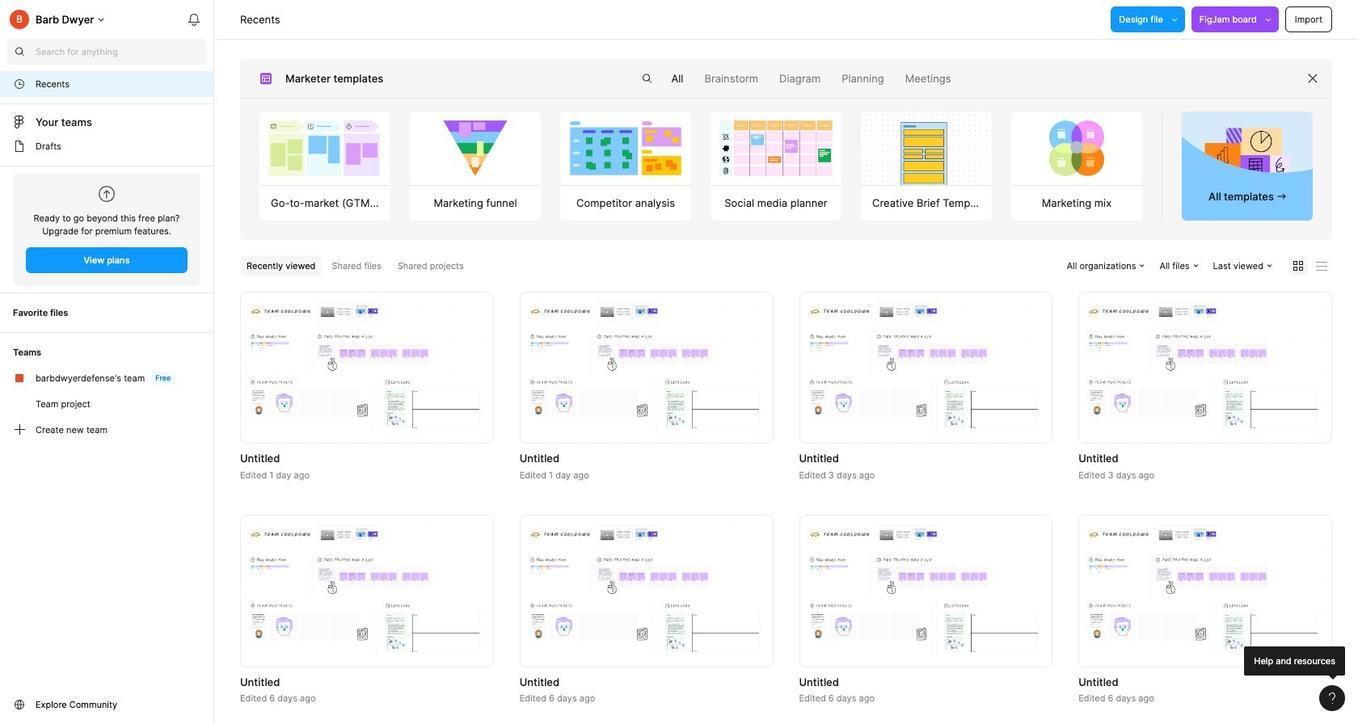 Task type: describe. For each thing, give the bounding box(es) containing it.
go-to-market (gtm) strategy image
[[260, 112, 390, 185]]

see all all templates image
[[1206, 127, 1291, 184]]

marketing mix image
[[1012, 112, 1143, 185]]

creative brief template image
[[854, 112, 1000, 185]]



Task type: vqa. For each thing, say whether or not it's contained in the screenshot.
See all All templates image
yes



Task type: locate. For each thing, give the bounding box(es) containing it.
1 horizontal spatial search 32 image
[[635, 66, 660, 91]]

community 16 image
[[13, 699, 26, 712]]

page 16 image
[[13, 140, 26, 153]]

1 vertical spatial search 32 image
[[635, 66, 660, 91]]

search 32 image up competitor analysis image
[[635, 66, 660, 91]]

recent 16 image
[[13, 78, 26, 91]]

competitor analysis image
[[561, 112, 691, 185]]

file thumbnail image
[[248, 302, 486, 434], [528, 302, 766, 434], [808, 302, 1045, 434], [1087, 302, 1325, 434], [248, 526, 486, 657], [528, 526, 766, 657], [808, 526, 1045, 657], [1087, 526, 1325, 657]]

marketing funnel image
[[410, 112, 541, 185]]

bell 32 image
[[181, 6, 207, 32]]

search 32 image up 'recent 16' icon
[[6, 39, 32, 65]]

social media planner image
[[711, 112, 842, 185]]

search 32 image
[[6, 39, 32, 65], [635, 66, 660, 91]]

0 vertical spatial search 32 image
[[6, 39, 32, 65]]

Search for anything text field
[[36, 45, 207, 58]]

0 horizontal spatial search 32 image
[[6, 39, 32, 65]]



